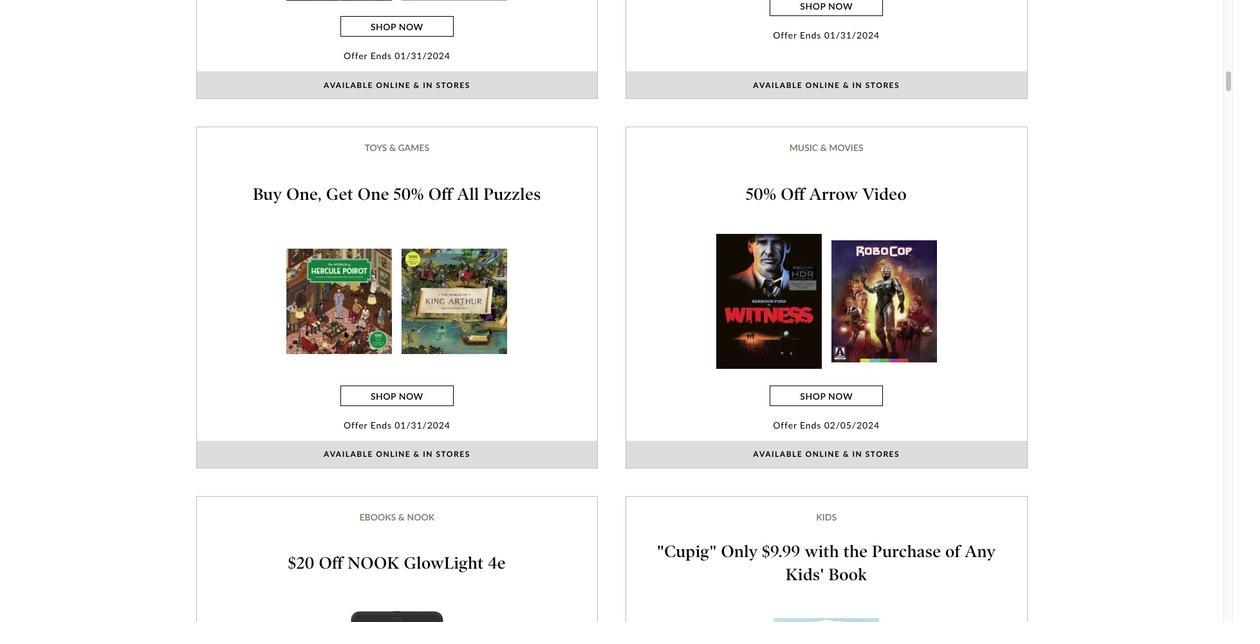 Task type: describe. For each thing, give the bounding box(es) containing it.
online up music & movies
[[805, 80, 840, 90]]

arrow
[[809, 184, 858, 204]]

of
[[945, 543, 961, 563]]

music
[[789, 142, 818, 153]]

2 vertical spatial 01/31/2024
[[395, 420, 450, 431]]

off for 50% off arrow video
[[781, 184, 805, 204]]

toys & games
[[365, 142, 429, 153]]

kids
[[816, 512, 837, 523]]

available online & in stores down offer ends 02/05/2024
[[753, 450, 900, 460]]

movies
[[829, 142, 863, 153]]

50% off arrow video
[[746, 184, 907, 204]]

kids'
[[786, 566, 824, 586]]

online up ebooks & nook
[[376, 450, 411, 460]]

one,
[[286, 184, 322, 204]]

$9.99
[[762, 543, 800, 563]]

0 vertical spatial offer ends 01/31/2024
[[773, 30, 880, 41]]

one
[[358, 184, 389, 204]]

nook for off
[[347, 554, 400, 574]]

1 50% from the left
[[394, 184, 424, 204]]

off for $20 off nook glowlight 4e
[[319, 554, 343, 574]]

available online & in stores up ebooks & nook
[[324, 450, 470, 460]]

$20 off nook glowlight 4e
[[288, 554, 506, 574]]

available online & in stores up music & movies
[[753, 80, 900, 90]]

nook for &
[[407, 512, 434, 523]]

0 vertical spatial 01/31/2024
[[824, 30, 880, 41]]

all
[[457, 184, 479, 204]]

4e
[[488, 554, 506, 574]]

available online & in stores up "toys & games" on the top
[[324, 80, 470, 90]]

ebooks & nook
[[359, 512, 434, 523]]

with
[[805, 543, 839, 563]]



Task type: vqa. For each thing, say whether or not it's contained in the screenshot.
second Most from right
no



Task type: locate. For each thing, give the bounding box(es) containing it.
nook
[[407, 512, 434, 523], [347, 554, 400, 574]]

offer ends 02/05/2024
[[773, 420, 880, 431]]

off left all
[[428, 184, 453, 204]]

any
[[965, 543, 996, 563]]

off right $20
[[319, 554, 343, 574]]

$20
[[288, 554, 315, 574]]

online down offer ends 02/05/2024
[[805, 450, 840, 460]]

video
[[862, 184, 907, 204]]

shop now
[[800, 1, 853, 12], [371, 21, 423, 32], [371, 391, 423, 402], [800, 391, 853, 402]]

0 vertical spatial nook
[[407, 512, 434, 523]]

book
[[829, 566, 867, 586]]

1 vertical spatial nook
[[347, 554, 400, 574]]

games
[[398, 142, 429, 153]]

"cupig" only $9.99 with the purchase of any kids' book
[[657, 543, 996, 586]]

1 vertical spatial 01/31/2024
[[395, 50, 450, 61]]

ends
[[800, 30, 821, 41], [370, 50, 392, 61], [370, 420, 392, 431], [800, 420, 821, 431]]

1 horizontal spatial off
[[428, 184, 453, 204]]

ebooks
[[359, 512, 396, 523]]

shop
[[800, 1, 826, 12], [371, 21, 396, 32], [371, 391, 396, 402], [800, 391, 826, 402]]

buy one, get one 50% off all puzzles
[[253, 184, 541, 204]]

get
[[326, 184, 353, 204]]

01/31/2024
[[824, 30, 880, 41], [395, 50, 450, 61], [395, 420, 450, 431]]

available
[[324, 80, 373, 90], [753, 80, 803, 90], [324, 450, 373, 460], [753, 450, 803, 460]]

2 vertical spatial offer ends 01/31/2024
[[344, 420, 450, 431]]

nook right ebooks
[[407, 512, 434, 523]]

0 horizontal spatial 50%
[[394, 184, 424, 204]]

glowlight
[[404, 554, 484, 574]]

0 horizontal spatial off
[[319, 554, 343, 574]]

now
[[828, 1, 853, 12], [399, 21, 423, 32], [399, 391, 423, 402], [828, 391, 853, 402]]

product image image
[[716, 235, 822, 369], [831, 241, 937, 363], [287, 249, 392, 355], [402, 249, 507, 354], [344, 604, 450, 623], [774, 619, 879, 623]]

puzzles
[[484, 184, 541, 204]]

online
[[376, 80, 411, 90], [805, 80, 840, 90], [376, 450, 411, 460], [805, 450, 840, 460]]

off left arrow
[[781, 184, 805, 204]]

offer
[[773, 30, 797, 41], [344, 50, 368, 61], [344, 420, 368, 431], [773, 420, 797, 431]]

in
[[423, 80, 433, 90], [852, 80, 863, 90], [423, 450, 433, 460], [852, 450, 863, 460]]

stores
[[436, 80, 470, 90], [865, 80, 900, 90], [436, 450, 470, 460], [865, 450, 900, 460]]

toys
[[365, 142, 387, 153]]

online up "toys & games" on the top
[[376, 80, 411, 90]]

offer ends 01/31/2024
[[773, 30, 880, 41], [344, 50, 450, 61], [344, 420, 450, 431]]

&
[[414, 80, 420, 90], [843, 80, 850, 90], [389, 142, 396, 153], [820, 142, 827, 153], [414, 450, 420, 460], [843, 450, 850, 460], [398, 512, 405, 523]]

available online & in stores
[[324, 80, 470, 90], [753, 80, 900, 90], [324, 450, 470, 460], [753, 450, 900, 460]]

2 50% from the left
[[746, 184, 776, 204]]

nook down ebooks
[[347, 554, 400, 574]]

shop now link
[[770, 0, 883, 16], [340, 16, 454, 37], [340, 386, 454, 407], [770, 386, 883, 407]]

the
[[843, 543, 868, 563]]

buy
[[253, 184, 282, 204]]

"cupig"
[[657, 543, 717, 563]]

1 vertical spatial offer ends 01/31/2024
[[344, 50, 450, 61]]

purchase
[[872, 543, 941, 563]]

02/05/2024
[[824, 420, 880, 431]]

0 horizontal spatial nook
[[347, 554, 400, 574]]

1 horizontal spatial nook
[[407, 512, 434, 523]]

50%
[[394, 184, 424, 204], [746, 184, 776, 204]]

music & movies
[[789, 142, 863, 153]]

only
[[721, 543, 758, 563]]

2 horizontal spatial off
[[781, 184, 805, 204]]

1 horizontal spatial 50%
[[746, 184, 776, 204]]

off
[[428, 184, 453, 204], [781, 184, 805, 204], [319, 554, 343, 574]]



